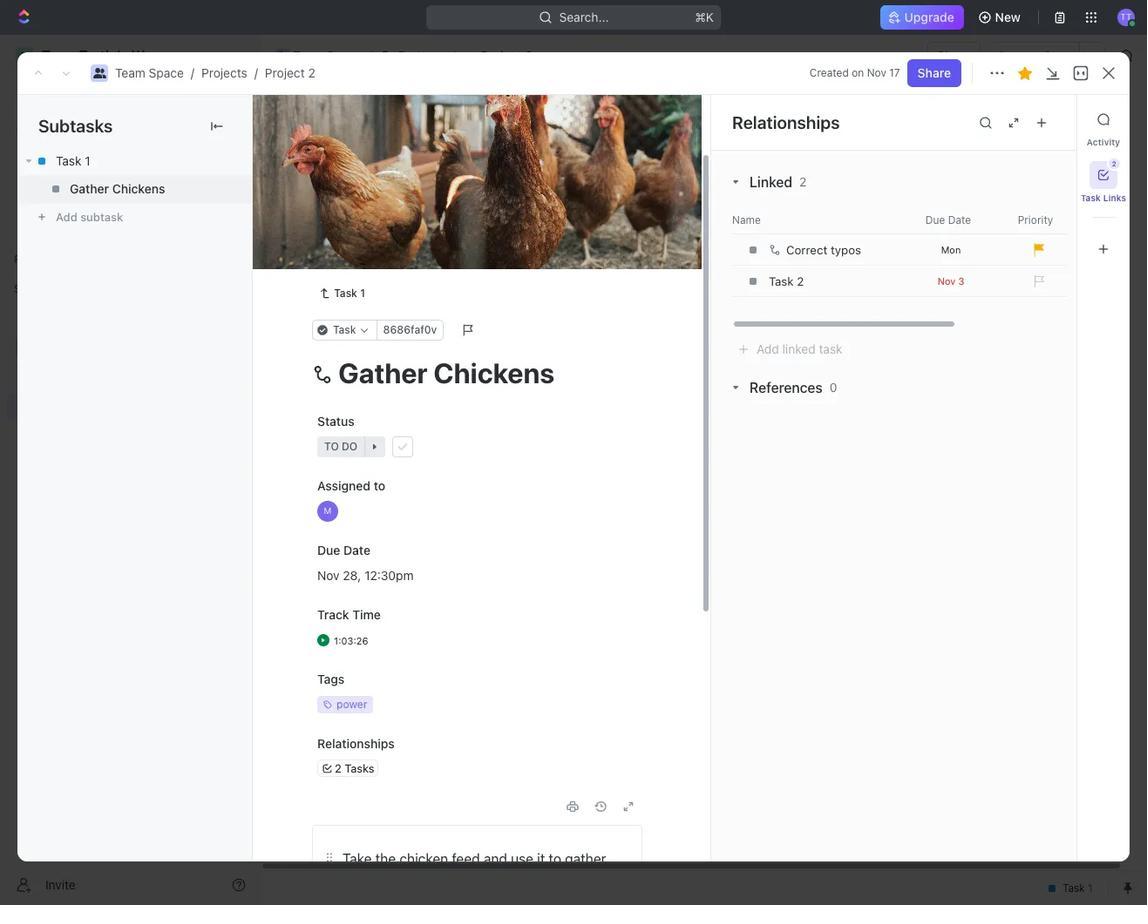 Task type: describe. For each thing, give the bounding box(es) containing it.
add linked task
[[757, 342, 843, 357]]

dashboards
[[42, 180, 110, 194]]

1 horizontal spatial add task
[[468, 246, 515, 259]]

tree inside sidebar 'navigation'
[[7, 303, 253, 539]]

add down task 2
[[351, 363, 374, 378]]

add linked task button
[[738, 342, 843, 357]]

new
[[995, 10, 1021, 24]]

chicken
[[400, 852, 448, 867]]

references
[[750, 380, 823, 396]]

1 inside button
[[409, 334, 414, 347]]

list link
[[388, 157, 413, 181]]

1 vertical spatial task 1
[[334, 287, 365, 300]]

8686faf0v
[[383, 323, 437, 336]]

1 horizontal spatial projects link
[[377, 45, 449, 66]]

spot.
[[470, 873, 502, 888]]

nov for nov 28 , 12:30 pm
[[317, 568, 340, 583]]

0 horizontal spatial projects
[[201, 65, 247, 80]]

subtask
[[80, 210, 123, 224]]

chickens
[[112, 181, 165, 196]]

1 horizontal spatial add task button
[[448, 242, 522, 263]]

sidebar navigation
[[0, 35, 261, 906]]

due date
[[317, 543, 371, 558]]

linked 2
[[750, 174, 807, 190]]

m
[[324, 506, 332, 516]]

assigned
[[317, 478, 371, 493]]

m button
[[312, 496, 643, 527]]

0 vertical spatial project
[[481, 48, 522, 63]]

name
[[732, 213, 761, 226]]

correct typos
[[787, 243, 862, 257]]

2 tasks
[[335, 761, 374, 775]]

mon button
[[908, 244, 995, 256]]

0 vertical spatial add task button
[[1011, 106, 1085, 133]]

task links
[[1081, 193, 1127, 203]]

0 vertical spatial projects
[[398, 48, 444, 63]]

links
[[1104, 193, 1127, 203]]

track
[[317, 607, 349, 622]]

calendar
[[445, 161, 497, 176]]

table link
[[526, 157, 560, 181]]

1:03:26
[[334, 635, 368, 646]]

team space / projects / project 2
[[115, 65, 315, 80]]

2 vertical spatial project
[[303, 104, 381, 133]]

do inside dropdown button
[[342, 440, 358, 453]]

17
[[890, 66, 900, 79]]

search...
[[559, 10, 609, 24]]

1 vertical spatial project 2
[[303, 104, 406, 133]]

use
[[511, 852, 534, 867]]

time
[[353, 607, 381, 622]]

tags power
[[317, 672, 368, 711]]

task button
[[312, 320, 377, 341]]

activity
[[1087, 137, 1121, 147]]

assignees
[[723, 204, 774, 217]]

home
[[42, 91, 75, 106]]

1 down progress
[[360, 287, 365, 300]]

references 0
[[750, 380, 838, 396]]

table
[[529, 161, 560, 176]]

set priority image
[[1025, 269, 1052, 295]]

status
[[317, 414, 355, 429]]

0 vertical spatial nov
[[867, 66, 887, 79]]

nov 3
[[938, 275, 965, 286]]

1 horizontal spatial the
[[376, 852, 396, 867]]

1 button
[[392, 332, 416, 350]]

track time
[[317, 607, 381, 622]]

task 1 link up chickens
[[17, 147, 252, 175]]

0 vertical spatial add task
[[1021, 112, 1074, 126]]

chickens
[[367, 873, 423, 888]]

‎task
[[769, 275, 794, 289]]

inbox link
[[7, 114, 253, 142]]

in progress
[[323, 246, 394, 259]]

tasks
[[345, 761, 374, 775]]

assignees button
[[701, 201, 780, 221]]

set priority element
[[1025, 269, 1052, 295]]

home link
[[7, 85, 253, 112]]

task 2
[[351, 334, 389, 348]]

change cover
[[552, 240, 631, 255]]

upgrade link
[[881, 5, 964, 30]]

to left 'one'
[[426, 873, 439, 888]]

calendar link
[[441, 157, 497, 181]]

to do inside dropdown button
[[324, 440, 358, 453]]

relationships inside task sidebar content section
[[732, 112, 840, 132]]

priority
[[1018, 213, 1054, 226]]

one
[[442, 873, 466, 888]]

inbox
[[42, 120, 72, 135]]

in
[[323, 246, 334, 259]]

take
[[343, 852, 372, 867]]

docs link
[[7, 144, 253, 172]]

tt
[[1121, 12, 1132, 22]]

gather
[[70, 181, 109, 196]]

and
[[484, 852, 507, 867]]

power button
[[312, 689, 643, 721]]

take the chicken feed and use it to gather the chickens to one spot.
[[343, 852, 610, 888]]

on
[[852, 66, 864, 79]]

to up assigned
[[323, 412, 338, 426]]

due date button
[[907, 213, 994, 227]]

correct typos link
[[765, 235, 903, 265]]

team for team space
[[293, 48, 323, 63]]

gather chickens
[[70, 181, 165, 196]]

task sidebar navigation tab list
[[1081, 106, 1127, 263]]

favorites
[[14, 253, 60, 266]]

upgrade
[[905, 10, 955, 24]]

progress
[[337, 246, 394, 259]]

mon
[[941, 244, 961, 255]]

date
[[344, 543, 371, 558]]

to right assigned
[[374, 478, 385, 493]]

add down automations button
[[1021, 112, 1045, 126]]

Edit task name text field
[[312, 356, 643, 389]]

space for team space / projects / project 2
[[149, 65, 184, 80]]

1 horizontal spatial project 2 link
[[459, 45, 537, 66]]

nov 3 button
[[908, 275, 995, 287]]

share button down upgrade
[[927, 42, 981, 70]]

nov for nov 3
[[938, 275, 956, 286]]

0 horizontal spatial projects link
[[201, 65, 247, 80]]

2 vertical spatial add task
[[351, 363, 403, 378]]

8686faf0v button
[[376, 320, 444, 341]]

1 vertical spatial share
[[918, 65, 951, 80]]

spaces
[[14, 283, 51, 296]]

1 vertical spatial project
[[265, 65, 305, 80]]



Task type: locate. For each thing, give the bounding box(es) containing it.
2 inside button
[[1112, 160, 1117, 168]]

2 horizontal spatial nov
[[938, 275, 956, 286]]

,
[[358, 568, 361, 583]]

1 horizontal spatial project 2
[[481, 48, 533, 63]]

due left date at the bottom left of page
[[317, 543, 340, 558]]

1 vertical spatial space
[[149, 65, 184, 80]]

1 vertical spatial to do
[[324, 440, 358, 453]]

0 horizontal spatial add task
[[351, 363, 403, 378]]

0 vertical spatial space
[[327, 48, 362, 63]]

0 horizontal spatial nov
[[317, 568, 340, 583]]

nov inside dropdown button
[[938, 275, 956, 286]]

1 vertical spatial nov
[[938, 275, 956, 286]]

0 vertical spatial relationships
[[732, 112, 840, 132]]

tt button
[[1113, 3, 1141, 31]]

0 horizontal spatial team
[[115, 65, 145, 80]]

⌘k
[[695, 10, 714, 24]]

1 up 8686faf0v at the top left of the page
[[381, 303, 387, 318]]

due inside 'dropdown button'
[[926, 213, 946, 226]]

team
[[293, 48, 323, 63], [115, 65, 145, 80]]

due for due date
[[317, 543, 340, 558]]

due date
[[926, 213, 972, 226]]

dashboards link
[[7, 174, 253, 201]]

2 inside linked 2
[[800, 174, 807, 189]]

reposition button
[[459, 234, 541, 262]]

power
[[337, 698, 368, 711]]

task 1 up task 2
[[351, 303, 387, 318]]

add down dashboards
[[56, 210, 77, 224]]

add task left change
[[468, 246, 515, 259]]

add inside task sidebar content section
[[757, 342, 779, 357]]

due left date
[[926, 213, 946, 226]]

0 vertical spatial to do
[[323, 412, 357, 426]]

the up chickens on the bottom left
[[376, 852, 396, 867]]

the down take
[[343, 873, 363, 888]]

1 vertical spatial do
[[342, 440, 358, 453]]

date
[[948, 213, 972, 226]]

linked
[[750, 174, 793, 190]]

subtasks
[[38, 116, 113, 136]]

task 1 link up the edit task name text field
[[347, 298, 604, 323]]

12:30
[[365, 568, 396, 583]]

relationships up linked 2
[[732, 112, 840, 132]]

0 horizontal spatial space
[[149, 65, 184, 80]]

add task down automations button
[[1021, 112, 1074, 126]]

1 vertical spatial projects
[[201, 65, 247, 80]]

do down "status"
[[342, 440, 358, 453]]

to do button
[[312, 431, 643, 463]]

0 horizontal spatial add task button
[[344, 361, 410, 382]]

team space link
[[271, 45, 366, 66], [115, 65, 184, 80]]

new button
[[971, 3, 1032, 31]]

add task button down task 2
[[344, 361, 410, 382]]

0 vertical spatial share
[[937, 48, 971, 63]]

share down upgrade
[[937, 48, 971, 63]]

0 vertical spatial the
[[376, 852, 396, 867]]

2 vertical spatial add task button
[[344, 361, 410, 382]]

Search tasks... text field
[[933, 198, 1106, 224]]

1 right task 2
[[409, 334, 414, 347]]

reposition
[[469, 240, 530, 255]]

docs
[[42, 150, 71, 165]]

gather chickens link
[[17, 175, 252, 203]]

0 horizontal spatial project 2
[[303, 104, 406, 133]]

add task
[[1021, 112, 1074, 126], [468, 246, 515, 259], [351, 363, 403, 378]]

to do down "status"
[[324, 440, 358, 453]]

task inside tab list
[[1081, 193, 1101, 203]]

1 horizontal spatial projects
[[398, 48, 444, 63]]

user group image
[[277, 51, 288, 60], [18, 342, 31, 352]]

pm
[[396, 568, 414, 583]]

user group image left team space
[[277, 51, 288, 60]]

to inside dropdown button
[[324, 440, 339, 453]]

1 horizontal spatial user group image
[[277, 51, 288, 60]]

2 vertical spatial nov
[[317, 568, 340, 583]]

1
[[85, 153, 90, 168], [360, 287, 365, 300], [381, 303, 387, 318], [409, 334, 414, 347]]

0 vertical spatial user group image
[[277, 51, 288, 60]]

feed
[[452, 852, 480, 867]]

1 horizontal spatial space
[[327, 48, 362, 63]]

user group image
[[93, 68, 106, 78]]

1 horizontal spatial due
[[926, 213, 946, 226]]

assigned to
[[317, 478, 385, 493]]

board link
[[322, 157, 359, 181]]

0 vertical spatial due
[[926, 213, 946, 226]]

0 horizontal spatial team space link
[[115, 65, 184, 80]]

nov left 17
[[867, 66, 887, 79]]

due for due date
[[926, 213, 946, 226]]

1 vertical spatial add task
[[468, 246, 515, 259]]

task 1 link up task dropdown button
[[312, 283, 372, 304]]

0 horizontal spatial project 2 link
[[265, 65, 315, 80]]

share button
[[927, 42, 981, 70], [907, 59, 962, 87]]

automations button
[[989, 43, 1079, 69]]

project 2 link
[[459, 45, 537, 66], [265, 65, 315, 80]]

relationships
[[732, 112, 840, 132], [317, 737, 395, 751]]

change
[[552, 240, 596, 255]]

tags
[[317, 672, 345, 687]]

2 inside 'link'
[[525, 48, 533, 63]]

nov 28 , 12:30 pm
[[317, 568, 414, 583]]

add task button down calendar 'link'
[[448, 242, 522, 263]]

space for team space
[[327, 48, 362, 63]]

1 vertical spatial due
[[317, 543, 340, 558]]

1 horizontal spatial relationships
[[732, 112, 840, 132]]

nov left the 28
[[317, 568, 340, 583]]

gantt link
[[589, 157, 624, 181]]

linked
[[783, 342, 816, 357]]

add subtask
[[56, 210, 123, 224]]

28
[[343, 568, 358, 583]]

list
[[392, 161, 413, 176]]

to do up assigned
[[323, 412, 357, 426]]

share button right 17
[[907, 59, 962, 87]]

share
[[937, 48, 971, 63], [918, 65, 951, 80]]

add left linked at the top
[[757, 342, 779, 357]]

0 vertical spatial do
[[341, 412, 357, 426]]

created
[[810, 66, 849, 79]]

0 horizontal spatial the
[[343, 873, 363, 888]]

typos
[[831, 243, 862, 257]]

user group image inside team space link
[[277, 51, 288, 60]]

add task button
[[1011, 106, 1085, 133], [448, 242, 522, 263], [344, 361, 410, 382]]

0 vertical spatial project 2
[[481, 48, 533, 63]]

‎task 2
[[769, 275, 804, 289]]

0 vertical spatial task 1
[[56, 153, 90, 168]]

share right 17
[[918, 65, 951, 80]]

2 vertical spatial task 1
[[351, 303, 387, 318]]

1 vertical spatial relationships
[[317, 737, 395, 751]]

0
[[830, 380, 838, 395]]

0 vertical spatial team
[[293, 48, 323, 63]]

user group image down spaces
[[18, 342, 31, 352]]

add task button down automations button
[[1011, 106, 1085, 133]]

task 1 up dashboards
[[56, 153, 90, 168]]

gather
[[565, 852, 606, 867]]

to down "status"
[[324, 440, 339, 453]]

2 horizontal spatial add task button
[[1011, 106, 1085, 133]]

0 horizontal spatial relationships
[[317, 737, 395, 751]]

2 button
[[1090, 159, 1120, 189]]

0 horizontal spatial user group image
[[18, 342, 31, 352]]

invite
[[45, 878, 76, 892]]

1 vertical spatial team
[[115, 65, 145, 80]]

add down calendar 'link'
[[468, 246, 489, 259]]

1 vertical spatial the
[[343, 873, 363, 888]]

relationships up 2 tasks
[[317, 737, 395, 751]]

1 up gather
[[85, 153, 90, 168]]

1 vertical spatial add task button
[[448, 242, 522, 263]]

0 horizontal spatial due
[[317, 543, 340, 558]]

change cover button
[[541, 234, 642, 262]]

tree
[[7, 303, 253, 539]]

‎task 2 link
[[765, 267, 903, 296]]

1 vertical spatial user group image
[[18, 342, 31, 352]]

to right it
[[549, 852, 562, 867]]

1 horizontal spatial team
[[293, 48, 323, 63]]

it
[[537, 852, 545, 867]]

to
[[323, 412, 338, 426], [324, 440, 339, 453], [374, 478, 385, 493], [549, 852, 562, 867], [426, 873, 439, 888]]

add task down task 2
[[351, 363, 403, 378]]

1 horizontal spatial nov
[[867, 66, 887, 79]]

1 horizontal spatial team space link
[[271, 45, 366, 66]]

task 1 up task dropdown button
[[334, 287, 365, 300]]

projects
[[398, 48, 444, 63], [201, 65, 247, 80]]

team space
[[293, 48, 362, 63]]

task sidebar content section
[[707, 95, 1148, 862]]

2 horizontal spatial add task
[[1021, 112, 1074, 126]]

nov left 3
[[938, 275, 956, 286]]

/
[[370, 48, 373, 63], [452, 48, 456, 63], [191, 65, 194, 80], [254, 65, 258, 80]]

team for team space / projects / project 2
[[115, 65, 145, 80]]

user group image inside tree
[[18, 342, 31, 352]]

projects link
[[377, 45, 449, 66], [201, 65, 247, 80]]

automations
[[998, 48, 1071, 63]]

task inside dropdown button
[[333, 323, 356, 336]]

do up the assigned to
[[341, 412, 357, 426]]

change cover button
[[541, 234, 642, 262]]

created on nov 17
[[810, 66, 900, 79]]



Task type: vqa. For each thing, say whether or not it's contained in the screenshot.
top wifi image
no



